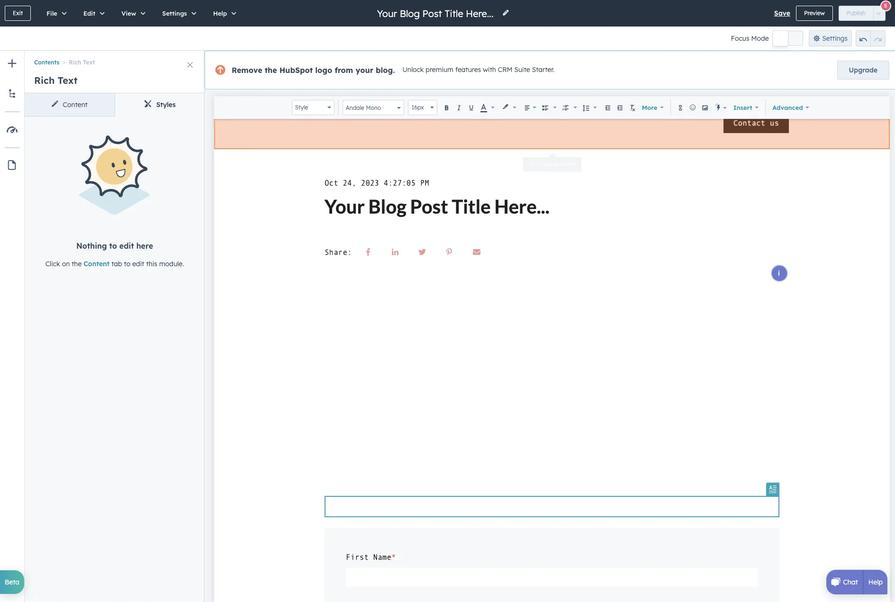 Task type: locate. For each thing, give the bounding box(es) containing it.
5
[[885, 2, 888, 9]]

premium
[[426, 66, 454, 74]]

text down rich text button
[[58, 74, 78, 86]]

preview
[[805, 9, 826, 17]]

1 horizontal spatial the
[[265, 65, 277, 75]]

rich down contents button
[[34, 74, 55, 86]]

the
[[265, 65, 277, 75], [72, 260, 82, 269]]

file button
[[37, 0, 73, 27]]

hubspot
[[280, 65, 313, 75]]

1 vertical spatial to
[[124, 260, 131, 269]]

nothing
[[76, 241, 107, 251]]

the right remove
[[265, 65, 277, 75]]

tab list
[[25, 93, 205, 117]]

your
[[356, 65, 374, 75]]

settings
[[162, 9, 187, 17], [823, 34, 848, 43]]

publish group
[[839, 6, 886, 21]]

to
[[109, 241, 117, 251], [124, 260, 131, 269]]

1 horizontal spatial text
[[83, 59, 95, 66]]

0 vertical spatial help
[[213, 9, 227, 17]]

content down nothing
[[84, 260, 110, 269]]

1 vertical spatial settings button
[[809, 30, 853, 46]]

suite
[[515, 66, 531, 74]]

0 vertical spatial settings button
[[152, 0, 203, 27]]

remove
[[232, 65, 262, 75]]

navigation containing contents
[[25, 51, 205, 68]]

edit left the this
[[132, 260, 144, 269]]

0 horizontal spatial help
[[213, 9, 227, 17]]

0 vertical spatial content
[[63, 101, 88, 109]]

None field
[[376, 7, 497, 20]]

0 vertical spatial edit
[[119, 241, 134, 251]]

settings down preview button
[[823, 34, 848, 43]]

rich right contents
[[69, 59, 81, 66]]

content inside "link"
[[63, 101, 88, 109]]

logo
[[316, 65, 333, 75]]

0 horizontal spatial the
[[72, 260, 82, 269]]

exit
[[13, 9, 23, 17]]

1 horizontal spatial settings button
[[809, 30, 853, 46]]

1 horizontal spatial help
[[869, 579, 884, 587]]

0 vertical spatial the
[[265, 65, 277, 75]]

help button
[[203, 0, 243, 27]]

the right on
[[72, 260, 82, 269]]

rich text right contents
[[69, 59, 95, 66]]

1 vertical spatial the
[[72, 260, 82, 269]]

rich text
[[69, 59, 95, 66], [34, 74, 78, 86]]

1 horizontal spatial settings
[[823, 34, 848, 43]]

contents button
[[34, 59, 59, 66]]

1 vertical spatial rich
[[34, 74, 55, 86]]

1 horizontal spatial to
[[124, 260, 131, 269]]

to up click on the content tab to edit this module.
[[109, 241, 117, 251]]

click
[[45, 260, 60, 269]]

this
[[146, 260, 157, 269]]

focus mode
[[732, 34, 770, 43]]

tab
[[112, 260, 122, 269]]

tab list containing content
[[25, 93, 205, 117]]

0 vertical spatial to
[[109, 241, 117, 251]]

0 vertical spatial settings
[[162, 9, 187, 17]]

unlock premium features with crm suite starter.
[[403, 66, 555, 74]]

navigation
[[25, 51, 205, 68]]

file
[[47, 9, 57, 17]]

styles link
[[115, 93, 205, 116]]

1 horizontal spatial rich
[[69, 59, 81, 66]]

edit left here
[[119, 241, 134, 251]]

settings button
[[152, 0, 203, 27], [809, 30, 853, 46]]

text
[[83, 59, 95, 66], [58, 74, 78, 86]]

1 vertical spatial content
[[84, 260, 110, 269]]

on
[[62, 260, 70, 269]]

0 vertical spatial text
[[83, 59, 95, 66]]

0 vertical spatial rich
[[69, 59, 81, 66]]

content
[[63, 101, 88, 109], [84, 260, 110, 269]]

group
[[856, 30, 886, 46]]

to right tab
[[124, 260, 131, 269]]

starter.
[[532, 66, 555, 74]]

text right contents
[[83, 59, 95, 66]]

help
[[213, 9, 227, 17], [869, 579, 884, 587]]

exit link
[[5, 6, 31, 21]]

content down rich text button
[[63, 101, 88, 109]]

view button
[[112, 0, 152, 27]]

publish button
[[839, 6, 875, 21]]

rich inside navigation
[[69, 59, 81, 66]]

here
[[136, 241, 153, 251]]

0 horizontal spatial text
[[58, 74, 78, 86]]

settings right view button
[[162, 9, 187, 17]]

edit
[[83, 9, 95, 17]]

edit
[[119, 241, 134, 251], [132, 260, 144, 269]]

0 horizontal spatial rich
[[34, 74, 55, 86]]

0 horizontal spatial settings button
[[152, 0, 203, 27]]

1 vertical spatial help
[[869, 579, 884, 587]]

rich
[[69, 59, 81, 66], [34, 74, 55, 86]]

beta button
[[0, 571, 24, 595]]

beta
[[5, 579, 19, 587]]

rich text down contents button
[[34, 74, 78, 86]]



Task type: vqa. For each thing, say whether or not it's contained in the screenshot.
content button
yes



Task type: describe. For each thing, give the bounding box(es) containing it.
contents
[[34, 59, 59, 66]]

content inside 'nothing to edit here' alert
[[84, 260, 110, 269]]

preview button
[[797, 6, 834, 21]]

1 vertical spatial settings
[[823, 34, 848, 43]]

focus
[[732, 34, 750, 43]]

mode
[[752, 34, 770, 43]]

help inside help button
[[213, 9, 227, 17]]

publish
[[847, 9, 866, 17]]

click on the content tab to edit this module.
[[45, 260, 184, 269]]

module.
[[159, 260, 184, 269]]

1 vertical spatial rich text
[[34, 74, 78, 86]]

0 horizontal spatial to
[[109, 241, 117, 251]]

upgrade link
[[838, 61, 890, 80]]

the inside 'nothing to edit here' alert
[[72, 260, 82, 269]]

unlock
[[403, 66, 424, 74]]

close image
[[187, 62, 193, 68]]

blog.
[[376, 65, 395, 75]]

edit button
[[73, 0, 112, 27]]

content button
[[84, 260, 110, 269]]

1 vertical spatial text
[[58, 74, 78, 86]]

from
[[335, 65, 353, 75]]

content link
[[25, 93, 115, 116]]

save
[[775, 9, 791, 18]]

with
[[483, 66, 496, 74]]

nothing to edit here
[[76, 241, 153, 251]]

save button
[[775, 8, 791, 19]]

nothing to edit here alert
[[25, 136, 205, 270]]

rich text button
[[59, 59, 95, 66]]

styles
[[156, 101, 176, 109]]

features
[[456, 66, 481, 74]]

remove the hubspot logo from your blog.
[[232, 65, 395, 75]]

0 vertical spatial rich text
[[69, 59, 95, 66]]

view
[[122, 9, 136, 17]]

1 vertical spatial edit
[[132, 260, 144, 269]]

upgrade
[[850, 66, 878, 74]]

crm
[[498, 66, 513, 74]]

chat
[[844, 579, 859, 587]]

0 horizontal spatial settings
[[162, 9, 187, 17]]

focus mode element
[[773, 31, 804, 46]]



